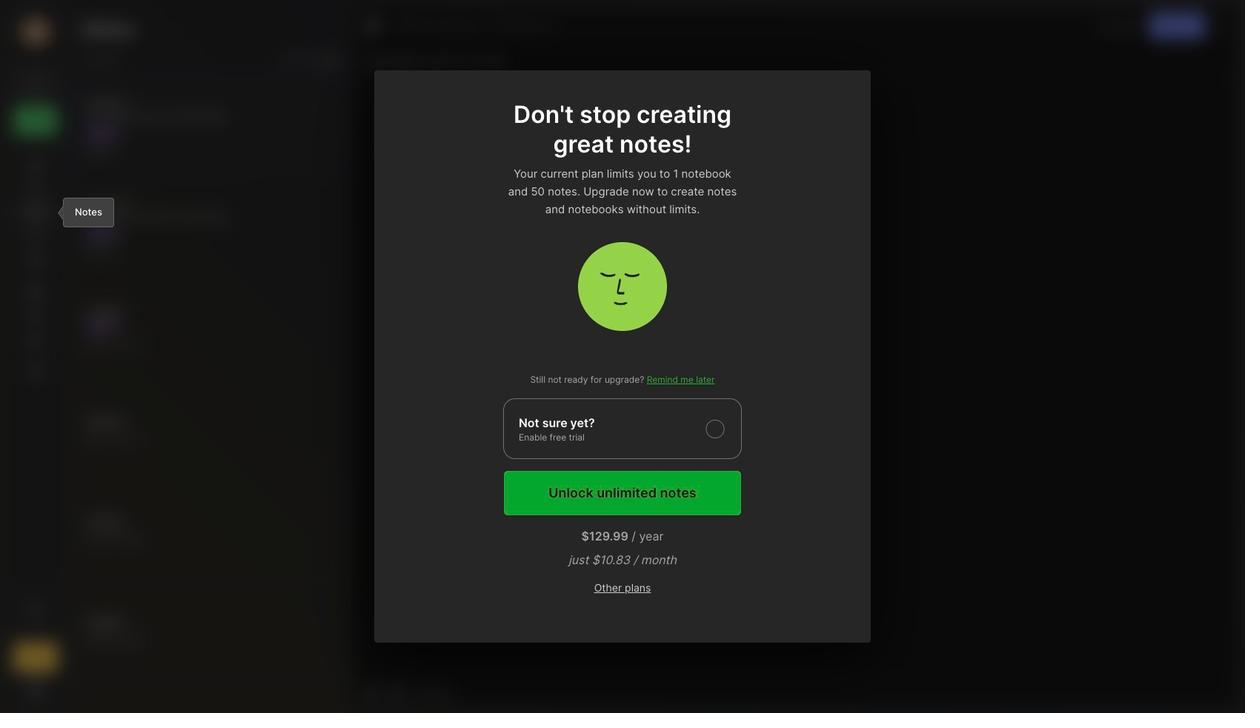 Task type: locate. For each thing, give the bounding box(es) containing it.
None checkbox
[[503, 399, 742, 460]]

note window element
[[354, 4, 1241, 709]]

dialog
[[374, 70, 871, 643]]

tree
[[5, 145, 66, 577]]

happy face illustration image
[[578, 242, 667, 331]]

add a reminder image
[[363, 685, 381, 703]]

home image
[[28, 158, 43, 173]]



Task type: describe. For each thing, give the bounding box(es) containing it.
upgrade image
[[27, 649, 44, 667]]

edit search image
[[27, 73, 44, 91]]

expand note image
[[365, 17, 383, 35]]

add tag image
[[388, 685, 406, 703]]

tree inside main element
[[5, 145, 66, 577]]

Note Editor text field
[[354, 76, 1240, 678]]

main element
[[0, 0, 71, 714]]



Task type: vqa. For each thing, say whether or not it's contained in the screenshot.
TREE inside Main Element
yes



